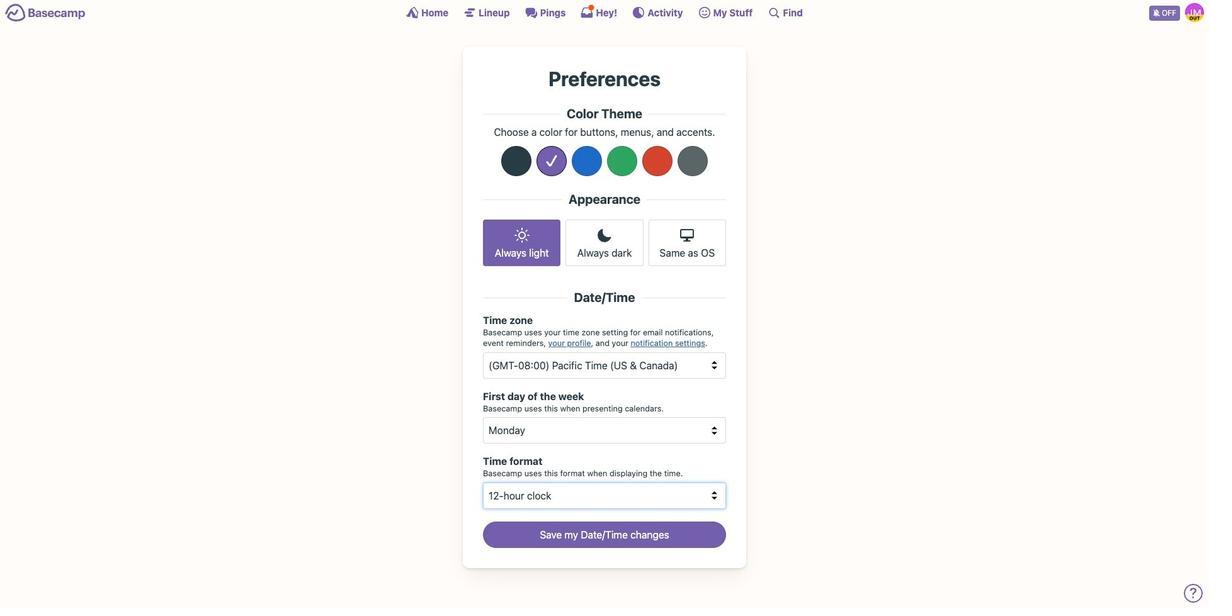 Task type: describe. For each thing, give the bounding box(es) containing it.
switch accounts image
[[5, 3, 86, 23]]



Task type: vqa. For each thing, say whether or not it's contained in the screenshot.
My within dropdown button
no



Task type: locate. For each thing, give the bounding box(es) containing it.
jer mill image
[[1186, 3, 1205, 22]]

None submit
[[483, 522, 727, 549]]

keyboard shortcut: ⌘ + / image
[[768, 6, 781, 19]]

main element
[[0, 0, 1210, 25]]



